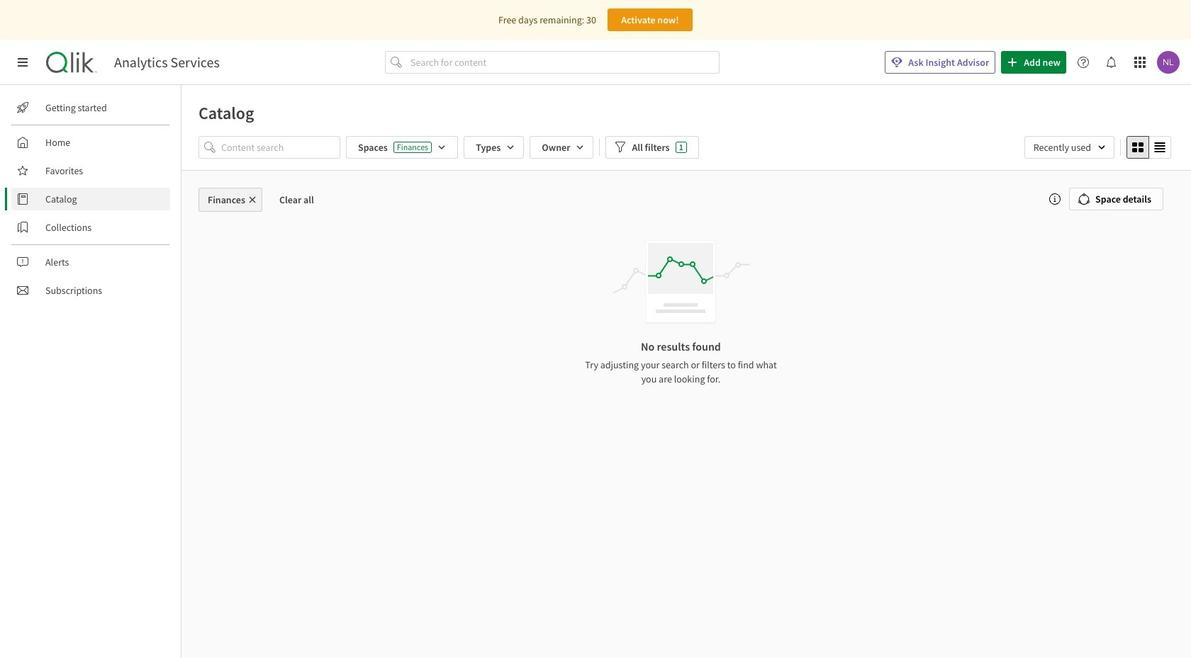 Task type: vqa. For each thing, say whether or not it's contained in the screenshot.
Filters region
yes



Task type: describe. For each thing, give the bounding box(es) containing it.
analytics services element
[[114, 54, 220, 71]]

navigation pane element
[[0, 91, 181, 308]]

Search for content text field
[[408, 51, 720, 74]]

tile view image
[[1132, 142, 1144, 153]]

noah lott image
[[1157, 51, 1180, 74]]

list view image
[[1154, 142, 1166, 153]]

switch view group
[[1127, 136, 1171, 159]]



Task type: locate. For each thing, give the bounding box(es) containing it.
close sidebar menu image
[[17, 57, 28, 68]]

Content search text field
[[221, 136, 340, 159]]

None field
[[1024, 136, 1115, 159]]

filters region
[[181, 133, 1191, 170]]

none field inside filters 'region'
[[1024, 136, 1115, 159]]



